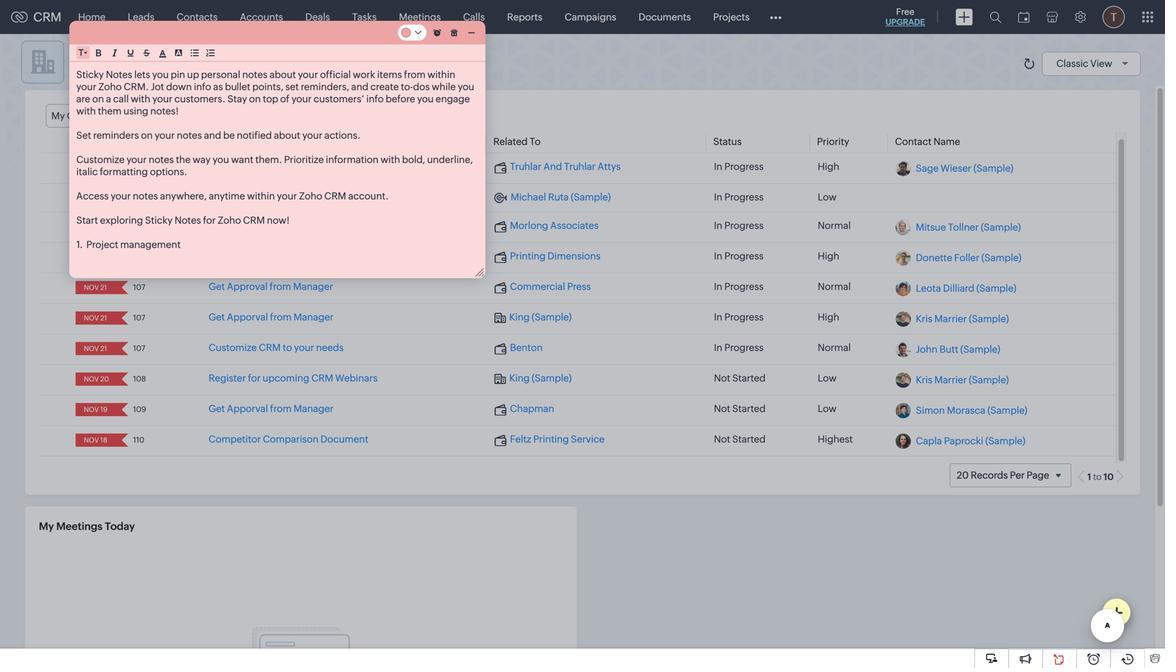 Task type: vqa. For each thing, say whether or not it's contained in the screenshot.
the top 'STICKY'
yes



Task type: describe. For each thing, give the bounding box(es) containing it.
marrier for high
[[935, 313, 967, 324]]

normal for mitsue tollner (sample)
[[818, 220, 851, 231]]

benton link
[[494, 342, 543, 355]]

your up the now!
[[277, 190, 297, 202]]

document
[[321, 434, 368, 445]]

not started for printing
[[714, 434, 766, 445]]

king (sample) for not started
[[509, 373, 572, 384]]

not for printing
[[714, 434, 731, 445]]

access your notes anywhere, anytime within your zoho crm account.
[[76, 190, 389, 202]]

kris for high
[[916, 313, 933, 324]]

2 not started from the top
[[714, 403, 766, 414]]

66
[[133, 163, 143, 172]]

1 vertical spatial sticky
[[145, 215, 173, 226]]

7 progress from the top
[[725, 342, 764, 353]]

notified
[[237, 130, 272, 141]]

kris marrier (sample) for high
[[916, 313, 1009, 324]]

2 vertical spatial manager
[[294, 403, 334, 414]]

crm.
[[124, 81, 149, 92]]

customize for customize crm to your needs
[[209, 342, 257, 353]]

reports
[[507, 11, 543, 23]]

want
[[231, 154, 253, 165]]

king (sample) for in progress
[[509, 312, 572, 323]]

project management
[[86, 239, 181, 250]]

king (sample) link for get apporval from manager
[[494, 312, 572, 324]]

tasks link
[[341, 0, 388, 34]]

due date
[[75, 136, 116, 147]]

1 vertical spatial with
[[76, 105, 96, 117]]

your left the needs at the left
[[294, 342, 314, 353]]

feltz
[[510, 434, 531, 445]]

you up engage
[[458, 81, 474, 92]]

to
[[530, 136, 541, 147]]

2 horizontal spatial on
[[249, 93, 261, 104]]

king (sample) link for register for upcoming crm webinars
[[494, 373, 572, 385]]

2 started from the top
[[733, 403, 766, 414]]

notes down 66
[[133, 190, 158, 202]]

110
[[133, 436, 145, 444]]

107 for customize crm to your needs
[[133, 344, 145, 353]]

(sample) up the chapman
[[532, 373, 572, 384]]

normal for john butt (sample)
[[818, 342, 851, 353]]

sage
[[916, 162, 939, 174]]

profile element
[[1095, 0, 1134, 34]]

get apporval from manager for chapman
[[209, 403, 334, 414]]

notes up the the
[[177, 130, 202, 141]]

create menu element
[[948, 0, 982, 34]]

in for and
[[714, 161, 723, 172]]

manager for king
[[294, 312, 334, 323]]

kris for low
[[916, 374, 933, 385]]

campaigns
[[565, 11, 617, 23]]

free
[[896, 7, 915, 17]]

the
[[176, 154, 191, 165]]

related
[[493, 136, 528, 147]]

crm left account.
[[324, 190, 346, 202]]

you up jot
[[152, 69, 169, 80]]

contacts
[[177, 11, 218, 23]]

a
[[106, 93, 111, 104]]

customize crm to your needs link
[[209, 342, 344, 353]]

not started for (sample)
[[714, 373, 766, 384]]

lets
[[134, 69, 150, 80]]

crm right 'logo'
[[33, 10, 61, 24]]

benton
[[510, 342, 543, 353]]

logo image
[[11, 11, 28, 23]]

anywhere,
[[160, 190, 207, 202]]

your inside customize your notes the way you want them. prioritize information with bold, underline, italic formatting options.
[[127, 154, 147, 165]]

of
[[280, 93, 290, 104]]

and
[[544, 161, 562, 172]]

leota dilliard (sample)
[[916, 282, 1017, 294]]

notes!
[[150, 105, 179, 117]]

2 vertical spatial zoho
[[218, 215, 241, 226]]

items
[[377, 69, 402, 80]]

view
[[1091, 58, 1113, 69]]

john butt (sample)
[[916, 344, 1001, 355]]

commercial press
[[510, 281, 591, 292]]

attys
[[598, 161, 621, 172]]

capla paprocki (sample)
[[916, 435, 1026, 446]]

meetings link
[[388, 0, 452, 34]]

set
[[76, 130, 91, 141]]

webinars for king
[[335, 373, 378, 384]]

(sample) down leota dilliard (sample)
[[969, 313, 1009, 324]]

crm left the needs at the left
[[259, 342, 281, 353]]

2 not from the top
[[714, 403, 731, 414]]

109
[[133, 405, 146, 414]]

notes inside sticky notes lets you pin up personal notes about your official work items from within your zoho crm. jot down info as bullet points, set reminders, and create to-dos while you are on a call with your customers. stay on top of your customers' info before you engage with them using notes!
[[242, 69, 268, 80]]

actions.
[[325, 130, 361, 141]]

feltz printing service link
[[494, 434, 605, 446]]

king for get apporval from manager
[[509, 312, 530, 323]]

classic
[[1057, 58, 1089, 69]]

morlong associates
[[510, 220, 599, 231]]

register for michael ruta (sample)
[[209, 192, 246, 203]]

notes inside sticky notes lets you pin up personal notes about your official work items from within your zoho crm. jot down info as bullet points, set reminders, and create to-dos while you are on a call with your customers. stay on top of your customers' info before you engage with them using notes!
[[106, 69, 132, 80]]

work
[[353, 69, 375, 80]]

1 vertical spatial printing
[[533, 434, 569, 445]]

started for (sample)
[[733, 373, 766, 384]]

official
[[320, 69, 351, 80]]

your left 105
[[111, 190, 131, 202]]

high for kris marrier (sample)
[[818, 312, 840, 323]]

meetings inside the meetings link
[[399, 11, 441, 23]]

register for upcoming crm webinars link for king (sample)
[[209, 373, 378, 384]]

simon morasca (sample)
[[916, 405, 1028, 416]]

customize crm to your needs
[[209, 342, 344, 353]]

mitsue
[[916, 221, 946, 233]]

1 vertical spatial info
[[366, 93, 384, 104]]

management
[[120, 239, 181, 250]]

your down set
[[292, 93, 312, 104]]

leads
[[128, 11, 154, 23]]

commercial press link
[[494, 281, 591, 293]]

progress for ruta
[[725, 192, 764, 203]]

tasks
[[352, 11, 377, 23]]

king for register for upcoming crm webinars
[[509, 373, 530, 384]]

leota dilliard (sample) link
[[916, 282, 1017, 294]]

(sample) up simon morasca (sample) link
[[969, 374, 1009, 385]]

my
[[39, 520, 54, 532]]

printing dimensions link
[[494, 251, 601, 263]]

john
[[916, 344, 938, 355]]

donette
[[916, 252, 953, 263]]

project
[[86, 239, 118, 250]]

within inside sticky notes lets you pin up personal notes about your official work items from within your zoho crm. jot down info as bullet points, set reminders, and create to-dos while you are on a call with your customers. stay on top of your customers' info before you engage with them using notes!
[[428, 69, 456, 80]]

(sample) right "wieser"
[[974, 162, 1014, 174]]

create new sticky note image
[[1111, 606, 1123, 619]]

105
[[133, 194, 146, 202]]

related to
[[493, 136, 541, 147]]

(sample) right 'ruta'
[[571, 192, 611, 203]]

simon morasca (sample) link
[[916, 405, 1028, 416]]

in progress for dimensions
[[714, 251, 764, 262]]

start
[[76, 215, 98, 226]]

your down the notes!
[[155, 130, 175, 141]]

while
[[432, 81, 456, 92]]

leads link
[[117, 0, 166, 34]]

in for ruta
[[714, 192, 723, 203]]

(sample) down commercial press
[[532, 312, 572, 323]]

progress for press
[[725, 281, 764, 292]]

customers.
[[174, 93, 226, 104]]

0 vertical spatial printing
[[510, 251, 546, 262]]

butt
[[940, 344, 959, 355]]

dimensions
[[548, 251, 601, 262]]

truhlar and truhlar attys
[[510, 161, 621, 172]]

7 in progress from the top
[[714, 342, 764, 353]]

get for commercial
[[209, 281, 225, 292]]

to-
[[401, 81, 413, 92]]

in for press
[[714, 281, 723, 292]]

(sample) right foller
[[982, 252, 1022, 263]]

formatting
[[100, 166, 148, 177]]

107 for get apporval from manager
[[133, 314, 145, 322]]

terry
[[134, 55, 164, 69]]

videos for morlong
[[258, 220, 289, 231]]

for for michael ruta (sample)
[[248, 192, 261, 203]]

(sample) right the dilliard
[[977, 282, 1017, 294]]

needs
[[316, 342, 344, 353]]

related to link
[[493, 136, 541, 147]]

in progress for press
[[714, 281, 764, 292]]

about for notified
[[274, 130, 300, 141]]

associates
[[550, 220, 599, 231]]

calls link
[[452, 0, 496, 34]]

(sample) right "tollner"
[[981, 221, 1021, 233]]

1 horizontal spatial on
[[141, 130, 153, 141]]

subject link
[[208, 136, 243, 147]]

get apporval from manager link for chapman
[[209, 403, 334, 414]]

1 horizontal spatial with
[[131, 93, 150, 104]]

3 get from the top
[[209, 403, 225, 414]]

create menu image
[[956, 9, 973, 25]]

press
[[567, 281, 591, 292]]

campaigns link
[[554, 0, 628, 34]]

them.
[[255, 154, 282, 165]]

welcome terry turtle
[[75, 55, 201, 69]]

normal for leota dilliard (sample)
[[818, 281, 851, 292]]

exploring
[[100, 215, 143, 226]]

crm down prioritize
[[311, 192, 333, 203]]

capla
[[916, 435, 942, 446]]

competitor
[[209, 434, 261, 445]]

refer crm videos link for truhlar and truhlar attys
[[209, 161, 289, 172]]

turtle
[[167, 55, 201, 69]]

register for upcoming crm webinars link for michael ruta (sample)
[[209, 192, 378, 203]]

1 vertical spatial notes
[[175, 215, 201, 226]]

(sample) right butt
[[961, 344, 1001, 355]]

0 horizontal spatial on
[[92, 93, 104, 104]]

crm down the needs at the left
[[311, 373, 333, 384]]

7 in from the top
[[714, 342, 723, 353]]

leota
[[916, 282, 941, 294]]



Task type: locate. For each thing, give the bounding box(es) containing it.
notes inside customize your notes the way you want them. prioritize information with bold, underline, italic formatting options.
[[149, 154, 174, 165]]

pin
[[171, 69, 185, 80]]

chapman
[[510, 403, 554, 414]]

register for upcoming crm webinars for michael ruta (sample)
[[209, 192, 378, 203]]

0 vertical spatial about
[[270, 69, 296, 80]]

2 register for upcoming crm webinars from the top
[[209, 373, 378, 384]]

1 vertical spatial about
[[274, 130, 300, 141]]

1 horizontal spatial within
[[428, 69, 456, 80]]

in progress for associates
[[714, 220, 764, 231]]

1 horizontal spatial customize
[[209, 342, 257, 353]]

2 get apporval from manager link from the top
[[209, 403, 334, 414]]

call
[[113, 93, 129, 104]]

1 not from the top
[[714, 373, 731, 384]]

priority link
[[817, 136, 850, 147]]

morasca
[[947, 405, 986, 416]]

1 vertical spatial kris marrier (sample) link
[[916, 374, 1009, 385]]

None field
[[78, 47, 87, 58], [80, 161, 112, 174], [80, 192, 112, 205], [80, 220, 112, 233], [80, 251, 112, 264], [80, 281, 112, 294], [80, 312, 112, 325], [80, 342, 112, 355], [80, 373, 112, 386], [80, 403, 112, 416], [80, 434, 112, 447], [78, 47, 87, 58], [80, 161, 112, 174], [80, 192, 112, 205], [80, 220, 112, 233], [80, 251, 112, 264], [80, 281, 112, 294], [80, 312, 112, 325], [80, 342, 112, 355], [80, 373, 112, 386], [80, 403, 112, 416], [80, 434, 112, 447]]

0 vertical spatial notes
[[106, 69, 132, 80]]

register
[[209, 192, 246, 203], [209, 373, 246, 384]]

search image
[[990, 11, 1002, 23]]

zoho down anytime
[[218, 215, 241, 226]]

0 vertical spatial get
[[209, 281, 225, 292]]

you down subject link
[[213, 154, 229, 165]]

1 refer from the top
[[209, 161, 233, 172]]

videos for truhlar
[[258, 161, 289, 172]]

register for king (sample)
[[209, 373, 246, 384]]

using
[[124, 105, 148, 117]]

before
[[386, 93, 415, 104]]

0 horizontal spatial customize
[[76, 154, 125, 165]]

upcoming
[[263, 192, 309, 203], [263, 373, 309, 384]]

1 vertical spatial for
[[203, 215, 216, 226]]

1 vertical spatial refer crm videos
[[209, 220, 289, 231]]

upcoming up the now!
[[263, 192, 309, 203]]

0 vertical spatial register for upcoming crm webinars
[[209, 192, 378, 203]]

2 in from the top
[[714, 192, 723, 203]]

4 in from the top
[[714, 251, 723, 262]]

register for upcoming crm webinars link down customize crm to your needs
[[209, 373, 378, 384]]

0 vertical spatial not started
[[714, 373, 766, 384]]

truhlar right 'and'
[[564, 161, 596, 172]]

upcoming for king
[[263, 373, 309, 384]]

and inside sticky notes lets you pin up personal notes about your official work items from within your zoho crm. jot down info as bullet points, set reminders, and create to-dos while you are on a call with your customers. stay on top of your customers' info before you engage with them using notes!
[[351, 81, 369, 92]]

delete image
[[451, 29, 458, 36]]

0 vertical spatial for
[[248, 192, 261, 203]]

notes down anywhere,
[[175, 215, 201, 226]]

manager for commercial
[[293, 281, 333, 292]]

michael
[[511, 192, 546, 203]]

italic
[[76, 166, 98, 177]]

in for (sample)
[[714, 312, 723, 323]]

top
[[263, 93, 278, 104]]

your up the notes!
[[152, 93, 173, 104]]

2 register from the top
[[209, 373, 246, 384]]

your up prioritize
[[302, 130, 323, 141]]

0 vertical spatial with
[[131, 93, 150, 104]]

get for king
[[209, 312, 225, 323]]

1 started from the top
[[733, 373, 766, 384]]

bold,
[[402, 154, 425, 165]]

0 horizontal spatial and
[[204, 130, 221, 141]]

3 in from the top
[[714, 220, 723, 231]]

1 vertical spatial register for upcoming crm webinars link
[[209, 373, 378, 384]]

for right anytime
[[248, 192, 261, 203]]

1 horizontal spatial zoho
[[218, 215, 241, 226]]

marrier for low
[[935, 374, 967, 385]]

1 register from the top
[[209, 192, 246, 203]]

0 vertical spatial kris
[[916, 313, 933, 324]]

down
[[166, 81, 192, 92]]

0 vertical spatial register for upcoming crm webinars link
[[209, 192, 378, 203]]

2 marrier from the top
[[935, 374, 967, 385]]

for down customize crm to your needs
[[248, 373, 261, 384]]

1 normal from the top
[[818, 220, 851, 231]]

info up customers.
[[194, 81, 211, 92]]

from right approval
[[270, 281, 291, 292]]

tollner
[[948, 221, 979, 233]]

to right 1
[[1093, 472, 1102, 482]]

from for chapman
[[270, 403, 292, 414]]

zoho down prioritize
[[299, 190, 322, 202]]

profile image
[[1103, 6, 1125, 28]]

progress for (sample)
[[725, 312, 764, 323]]

due
[[75, 136, 93, 147]]

1 vertical spatial register for upcoming crm webinars
[[209, 373, 378, 384]]

deals link
[[294, 0, 341, 34]]

1 vertical spatial and
[[204, 130, 221, 141]]

1 vertical spatial get
[[209, 312, 225, 323]]

0 vertical spatial to
[[283, 342, 292, 353]]

3 not started from the top
[[714, 434, 766, 445]]

notes up points,
[[242, 69, 268, 80]]

2 king from the top
[[509, 373, 530, 384]]

projects link
[[702, 0, 761, 34]]

webinars down the needs at the left
[[335, 373, 378, 384]]

kris marrier (sample) link up morasca
[[916, 374, 1009, 385]]

6 in progress from the top
[[714, 312, 764, 323]]

1 get apporval from manager link from the top
[[209, 312, 334, 323]]

get apporval from manager for king (sample)
[[209, 312, 334, 323]]

register for upcoming crm webinars down customize crm to your needs
[[209, 373, 378, 384]]

1 107 from the top
[[133, 283, 145, 292]]

2 horizontal spatial with
[[381, 154, 400, 165]]

3 progress from the top
[[725, 220, 764, 231]]

contact name link
[[895, 136, 961, 147]]

information
[[326, 154, 379, 165]]

2 vertical spatial with
[[381, 154, 400, 165]]

donette foller (sample)
[[916, 252, 1022, 263]]

2 get from the top
[[209, 312, 225, 323]]

2 apporval from the top
[[227, 403, 268, 414]]

1 refer crm videos from the top
[[209, 161, 289, 172]]

4 progress from the top
[[725, 251, 764, 262]]

are
[[76, 93, 90, 104]]

1 videos from the top
[[258, 161, 289, 172]]

2 king (sample) link from the top
[[494, 373, 572, 385]]

2 get apporval from manager from the top
[[209, 403, 334, 414]]

1 horizontal spatial sticky
[[145, 215, 173, 226]]

register for upcoming crm webinars
[[209, 192, 378, 203], [209, 373, 378, 384]]

0 vertical spatial kris marrier (sample) link
[[916, 313, 1009, 324]]

3 high from the top
[[818, 312, 840, 323]]

about up prioritize
[[274, 130, 300, 141]]

set
[[285, 81, 299, 92]]

register for upcoming crm webinars link up the now!
[[209, 192, 378, 203]]

0 vertical spatial meetings
[[399, 11, 441, 23]]

in progress for (sample)
[[714, 312, 764, 323]]

1 vertical spatial zoho
[[299, 190, 322, 202]]

videos right want
[[258, 161, 289, 172]]

0 vertical spatial info
[[194, 81, 211, 92]]

1 king from the top
[[509, 312, 530, 323]]

6 progress from the top
[[725, 312, 764, 323]]

4 in progress from the top
[[714, 251, 764, 262]]

kris marrier (sample) link for high
[[916, 313, 1009, 324]]

0 vertical spatial kris marrier (sample)
[[916, 313, 1009, 324]]

not for (sample)
[[714, 373, 731, 384]]

search element
[[982, 0, 1010, 34]]

1 vertical spatial 107
[[133, 314, 145, 322]]

manager
[[293, 281, 333, 292], [294, 312, 334, 323], [294, 403, 334, 414]]

107 for get approval from manager
[[133, 283, 145, 292]]

printing
[[510, 251, 546, 262], [533, 434, 569, 445]]

0 horizontal spatial with
[[76, 105, 96, 117]]

1 vertical spatial king (sample) link
[[494, 373, 572, 385]]

1 king (sample) link from the top
[[494, 312, 572, 324]]

1 vertical spatial customize
[[209, 342, 257, 353]]

1 horizontal spatial meetings
[[399, 11, 441, 23]]

refer for truhlar and truhlar attys
[[209, 161, 233, 172]]

0 vertical spatial customize
[[76, 154, 125, 165]]

calendar image
[[1018, 11, 1030, 23]]

ruta
[[548, 192, 569, 203]]

zoho up a
[[98, 81, 122, 92]]

for for king (sample)
[[248, 373, 261, 384]]

1 low from the top
[[818, 192, 837, 203]]

5 in progress from the top
[[714, 281, 764, 292]]

you inside customize your notes the way you want them. prioritize information with bold, underline, italic formatting options.
[[213, 154, 229, 165]]

highest
[[818, 434, 853, 445]]

sage wieser (sample)
[[916, 162, 1014, 174]]

get down get approval from manager link
[[209, 312, 225, 323]]

(sample) right morasca
[[988, 405, 1028, 416]]

register for upcoming crm webinars for king (sample)
[[209, 373, 378, 384]]

1 vertical spatial within
[[247, 190, 275, 202]]

from up competitor comparison document on the bottom left of the page
[[270, 403, 292, 414]]

0 vertical spatial refer crm videos link
[[209, 161, 289, 172]]

them
[[98, 105, 122, 117]]

0 vertical spatial king
[[509, 312, 530, 323]]

0 horizontal spatial to
[[283, 342, 292, 353]]

crm left the now!
[[243, 215, 265, 226]]

0 vertical spatial low
[[818, 192, 837, 203]]

0 vertical spatial refer crm videos
[[209, 161, 289, 172]]

2 vertical spatial started
[[733, 434, 766, 445]]

0 vertical spatial webinars
[[335, 192, 378, 203]]

1 register for upcoming crm webinars link from the top
[[209, 192, 378, 203]]

with down crm.
[[131, 93, 150, 104]]

1 horizontal spatial to
[[1093, 472, 1102, 482]]

2 register for upcoming crm webinars link from the top
[[209, 373, 378, 384]]

refer crm videos
[[209, 161, 289, 172], [209, 220, 289, 231]]

meetings up reminder image
[[399, 11, 441, 23]]

info down create
[[366, 93, 384, 104]]

1 progress from the top
[[725, 161, 764, 172]]

reports link
[[496, 0, 554, 34]]

2 low from the top
[[818, 373, 837, 384]]

on left a
[[92, 93, 104, 104]]

from up customize crm to your needs 'link'
[[270, 312, 292, 323]]

3 not from the top
[[714, 434, 731, 445]]

0 vertical spatial manager
[[293, 281, 333, 292]]

1 vertical spatial manager
[[294, 312, 334, 323]]

king down benton link
[[509, 373, 530, 384]]

3 started from the top
[[733, 434, 766, 445]]

from up dos
[[404, 69, 426, 80]]

3 in progress from the top
[[714, 220, 764, 231]]

in for associates
[[714, 220, 723, 231]]

apporval up competitor at bottom
[[227, 403, 268, 414]]

kris marrier (sample) up morasca
[[916, 374, 1009, 385]]

webinars down information
[[335, 192, 378, 203]]

low for kris marrier (sample)
[[818, 373, 837, 384]]

0 vertical spatial normal
[[818, 220, 851, 231]]

1 marrier from the top
[[935, 313, 967, 324]]

1 apporval from the top
[[227, 312, 268, 323]]

with
[[131, 93, 150, 104], [76, 105, 96, 117], [381, 154, 400, 165]]

king (sample) up the chapman
[[509, 373, 572, 384]]

1 horizontal spatial info
[[366, 93, 384, 104]]

0 vertical spatial king (sample) link
[[494, 312, 572, 324]]

notes up crm.
[[106, 69, 132, 80]]

within up the now!
[[247, 190, 275, 202]]

king (sample) link
[[494, 312, 572, 324], [494, 373, 572, 385]]

options.
[[150, 166, 187, 177]]

progress for dimensions
[[725, 251, 764, 262]]

0 horizontal spatial info
[[194, 81, 211, 92]]

1 vertical spatial webinars
[[335, 373, 378, 384]]

1 vertical spatial upcoming
[[263, 373, 309, 384]]

2 king (sample) from the top
[[509, 373, 572, 384]]

1 get apporval from manager from the top
[[209, 312, 334, 323]]

1 vertical spatial normal
[[818, 281, 851, 292]]

printing right feltz
[[533, 434, 569, 445]]

1 in from the top
[[714, 161, 723, 172]]

upcoming down customize crm to your needs
[[263, 373, 309, 384]]

get apporval from manager link down get approval from manager
[[209, 312, 334, 323]]

accounts
[[240, 11, 283, 23]]

1 webinars from the top
[[335, 192, 378, 203]]

for down anytime
[[203, 215, 216, 226]]

5 in from the top
[[714, 281, 723, 292]]

up
[[187, 69, 199, 80]]

reminder image
[[433, 29, 441, 36]]

morlong
[[510, 220, 549, 231]]

0 vertical spatial zoho
[[98, 81, 122, 92]]

get approval from manager
[[209, 281, 333, 292]]

0 horizontal spatial meetings
[[56, 520, 103, 532]]

2 horizontal spatial zoho
[[299, 190, 322, 202]]

in progress for ruta
[[714, 192, 764, 203]]

1 vertical spatial kris
[[916, 374, 933, 385]]

1 vertical spatial refer
[[209, 220, 233, 231]]

customize inside customize your notes the way you want them. prioritize information with bold, underline, italic formatting options.
[[76, 154, 125, 165]]

refer crm videos down "notified"
[[209, 161, 289, 172]]

register down want
[[209, 192, 246, 203]]

on left top
[[249, 93, 261, 104]]

1 kris marrier (sample) link from the top
[[916, 313, 1009, 324]]

kris marrier (sample) link
[[916, 313, 1009, 324], [916, 374, 1009, 385]]

1 vertical spatial videos
[[258, 220, 289, 231]]

about for notes
[[270, 69, 296, 80]]

minimize image
[[468, 32, 475, 34]]

home
[[78, 11, 106, 23]]

2 vertical spatial for
[[248, 373, 261, 384]]

(sample) right the paprocki
[[986, 435, 1026, 446]]

1 truhlar from the left
[[510, 161, 542, 172]]

truhlar down 'related to'
[[510, 161, 542, 172]]

1 high from the top
[[818, 161, 840, 172]]

sticky up "are"
[[76, 69, 104, 80]]

refer crm videos link for morlong associates
[[209, 220, 289, 231]]

about inside sticky notes lets you pin up personal notes about your official work items from within your zoho crm. jot down info as bullet points, set reminders, and create to-dos while you are on a call with your customers. stay on top of your customers' info before you engage with them using notes!
[[270, 69, 296, 80]]

about up set
[[270, 69, 296, 80]]

5 progress from the top
[[725, 281, 764, 292]]

0 vertical spatial and
[[351, 81, 369, 92]]

0 vertical spatial videos
[[258, 161, 289, 172]]

marrier down butt
[[935, 374, 967, 385]]

refer crm videos for truhlar and truhlar attys
[[209, 161, 289, 172]]

0 vertical spatial not
[[714, 373, 731, 384]]

1 in progress from the top
[[714, 161, 764, 172]]

6 in from the top
[[714, 312, 723, 323]]

sticky inside sticky notes lets you pin up personal notes about your official work items from within your zoho crm. jot down info as bullet points, set reminders, and create to-dos while you are on a call with your customers. stay on top of your customers' info before you engage with them using notes!
[[76, 69, 104, 80]]

points,
[[252, 81, 283, 92]]

king (sample) down the commercial press link on the top of page
[[509, 312, 572, 323]]

high for sage wieser (sample)
[[818, 161, 840, 172]]

to left the needs at the left
[[283, 342, 292, 353]]

2 vertical spatial normal
[[818, 342, 851, 353]]

0 vertical spatial get apporval from manager
[[209, 312, 334, 323]]

refer crm videos for morlong associates
[[209, 220, 289, 231]]

sticky up management
[[145, 215, 173, 226]]

high for donette foller (sample)
[[818, 251, 840, 262]]

1 get from the top
[[209, 281, 225, 292]]

1 vertical spatial register
[[209, 373, 246, 384]]

crm
[[33, 10, 61, 24], [235, 161, 257, 172], [324, 190, 346, 202], [311, 192, 333, 203], [243, 215, 265, 226], [235, 220, 257, 231], [259, 342, 281, 353], [311, 373, 333, 384]]

2 vertical spatial not started
[[714, 434, 766, 445]]

get apporval from manager link up competitor comparison document on the bottom left of the page
[[209, 403, 334, 414]]

2 high from the top
[[818, 251, 840, 262]]

1 horizontal spatial truhlar
[[564, 161, 596, 172]]

personal
[[201, 69, 240, 80]]

kris marrier (sample) for low
[[916, 374, 1009, 385]]

progress for associates
[[725, 220, 764, 231]]

0 vertical spatial within
[[428, 69, 456, 80]]

2 107 from the top
[[133, 314, 145, 322]]

customize for customize your notes the way you want them. prioritize information with bold, underline, italic formatting options.
[[76, 154, 125, 165]]

low
[[818, 192, 837, 203], [818, 373, 837, 384], [818, 403, 837, 414]]

dos
[[413, 81, 430, 92]]

get left approval
[[209, 281, 225, 292]]

not
[[714, 373, 731, 384], [714, 403, 731, 414], [714, 434, 731, 445]]

from for king (sample)
[[270, 312, 292, 323]]

refer
[[209, 161, 233, 172], [209, 220, 233, 231]]

3 low from the top
[[818, 403, 837, 414]]

today
[[105, 520, 135, 532]]

0 vertical spatial refer
[[209, 161, 233, 172]]

2 refer crm videos from the top
[[209, 220, 289, 231]]

documents
[[639, 11, 691, 23]]

1 not started from the top
[[714, 373, 766, 384]]

king (sample) link up the chapman
[[494, 373, 572, 385]]

webinars for michael
[[335, 192, 378, 203]]

2 kris from the top
[[916, 374, 933, 385]]

0 vertical spatial 107
[[133, 283, 145, 292]]

engage
[[436, 93, 470, 104]]

get apporval from manager up competitor comparison document on the bottom left of the page
[[209, 403, 334, 414]]

and down work
[[351, 81, 369, 92]]

free upgrade
[[886, 7, 925, 27]]

0 vertical spatial king (sample)
[[509, 312, 572, 323]]

get up competitor at bottom
[[209, 403, 225, 414]]

on down using
[[141, 130, 153, 141]]

chapman link
[[494, 403, 554, 416]]

0 vertical spatial get apporval from manager link
[[209, 312, 334, 323]]

apporval for king (sample)
[[227, 312, 268, 323]]

refer crm videos down access your notes anywhere, anytime within your zoho crm account.
[[209, 220, 289, 231]]

2 refer crm videos link from the top
[[209, 220, 289, 231]]

kris marrier (sample) link for low
[[916, 374, 1009, 385]]

1 vertical spatial to
[[1093, 472, 1102, 482]]

0 vertical spatial high
[[818, 161, 840, 172]]

crm up access your notes anywhere, anytime within your zoho crm account.
[[235, 161, 257, 172]]

your up set
[[298, 69, 318, 80]]

1 refer crm videos link from the top
[[209, 161, 289, 172]]

for
[[248, 192, 261, 203], [203, 215, 216, 226], [248, 373, 261, 384]]

1 vertical spatial not started
[[714, 403, 766, 414]]

refer for morlong associates
[[209, 220, 233, 231]]

notes up 'options.'
[[149, 154, 174, 165]]

set reminders on your notes and be notified about your actions.
[[76, 130, 361, 141]]

refer down anytime
[[209, 220, 233, 231]]

with left the bold,
[[381, 154, 400, 165]]

2 vertical spatial not
[[714, 434, 731, 445]]

1 vertical spatial refer crm videos link
[[209, 220, 289, 231]]

1 vertical spatial king (sample)
[[509, 373, 572, 384]]

your up "are"
[[76, 81, 96, 92]]

0 horizontal spatial notes
[[106, 69, 132, 80]]

progress
[[725, 161, 764, 172], [725, 192, 764, 203], [725, 220, 764, 231], [725, 251, 764, 262], [725, 281, 764, 292], [725, 312, 764, 323], [725, 342, 764, 353]]

2 webinars from the top
[[335, 373, 378, 384]]

way
[[193, 154, 211, 165]]

2 progress from the top
[[725, 192, 764, 203]]

zoho inside sticky notes lets you pin up personal notes about your official work items from within your zoho crm. jot down info as bullet points, set reminders, and create to-dos while you are on a call with your customers. stay on top of your customers' info before you engage with them using notes!
[[98, 81, 122, 92]]

simon
[[916, 405, 945, 416]]

2 kris marrier (sample) from the top
[[916, 374, 1009, 385]]

paprocki
[[944, 435, 984, 446]]

0 horizontal spatial within
[[247, 190, 275, 202]]

king (sample) link up benton
[[494, 312, 572, 324]]

status link
[[713, 136, 742, 147]]

refer down subject link
[[209, 161, 233, 172]]

1 horizontal spatial notes
[[175, 215, 201, 226]]

upcoming for michael
[[263, 192, 309, 203]]

get
[[209, 281, 225, 292], [209, 312, 225, 323], [209, 403, 225, 414]]

0 horizontal spatial zoho
[[98, 81, 122, 92]]

1 king (sample) from the top
[[509, 312, 572, 323]]

progress for and
[[725, 161, 764, 172]]

0 vertical spatial sticky
[[76, 69, 104, 80]]

0 vertical spatial upcoming
[[263, 192, 309, 203]]

3 107 from the top
[[133, 344, 145, 353]]

in for dimensions
[[714, 251, 723, 262]]

with inside customize your notes the way you want them. prioritize information with bold, underline, italic formatting options.
[[381, 154, 400, 165]]

2 vertical spatial low
[[818, 403, 837, 414]]

1 register for upcoming crm webinars from the top
[[209, 192, 378, 203]]

2 truhlar from the left
[[564, 161, 596, 172]]

1 kris marrier (sample) from the top
[[916, 313, 1009, 324]]

in progress for and
[[714, 161, 764, 172]]

apporval for chapman
[[227, 403, 268, 414]]

106
[[133, 222, 146, 231]]

2 upcoming from the top
[[263, 373, 309, 384]]

get apporval from manager link
[[209, 312, 334, 323], [209, 403, 334, 414]]

1 vertical spatial meetings
[[56, 520, 103, 532]]

date
[[95, 136, 116, 147]]

sticky notes lets you pin up personal notes about your official work items from within your zoho crm. jot down info as bullet points, set reminders, and create to-dos while you are on a call with your customers. stay on top of your customers' info before you engage with them using notes!
[[76, 69, 476, 117]]

0 vertical spatial started
[[733, 373, 766, 384]]

started for printing
[[733, 434, 766, 445]]

get apporval from manager link for king (sample)
[[209, 312, 334, 323]]

service
[[571, 434, 605, 445]]

3 normal from the top
[[818, 342, 851, 353]]

you down dos
[[417, 93, 434, 104]]

kris up 'john'
[[916, 313, 933, 324]]

from for commercial press
[[270, 281, 291, 292]]

refer crm videos link down "notified"
[[209, 161, 289, 172]]

customize up italic at left top
[[76, 154, 125, 165]]

marrier up butt
[[935, 313, 967, 324]]

crm down access your notes anywhere, anytime within your zoho crm account.
[[235, 220, 257, 231]]

2 normal from the top
[[818, 281, 851, 292]]

your up formatting
[[127, 154, 147, 165]]

contact
[[895, 136, 932, 147]]

competitor comparison document link
[[209, 434, 368, 445]]

in
[[714, 161, 723, 172], [714, 192, 723, 203], [714, 220, 723, 231], [714, 251, 723, 262], [714, 281, 723, 292], [714, 312, 723, 323], [714, 342, 723, 353]]

1 kris from the top
[[916, 313, 933, 324]]

low for simon morasca (sample)
[[818, 403, 837, 414]]

2 in progress from the top
[[714, 192, 764, 203]]

kris marrier (sample) link down the dilliard
[[916, 313, 1009, 324]]

normal
[[818, 220, 851, 231], [818, 281, 851, 292], [818, 342, 851, 353]]

meetings right my
[[56, 520, 103, 532]]

within up while
[[428, 69, 456, 80]]

king up benton link
[[509, 312, 530, 323]]

apporval down approval
[[227, 312, 268, 323]]

2 kris marrier (sample) link from the top
[[916, 374, 1009, 385]]

1 horizontal spatial and
[[351, 81, 369, 92]]

dilliard
[[943, 282, 975, 294]]

1 vertical spatial apporval
[[227, 403, 268, 414]]

2 refer from the top
[[209, 220, 233, 231]]

apporval
[[227, 312, 268, 323], [227, 403, 268, 414]]

2 videos from the top
[[258, 220, 289, 231]]

1 upcoming from the top
[[263, 192, 309, 203]]

from inside sticky notes lets you pin up personal notes about your official work items from within your zoho crm. jot down info as bullet points, set reminders, and create to-dos while you are on a call with your customers. stay on top of your customers' info before you engage with them using notes!
[[404, 69, 426, 80]]



